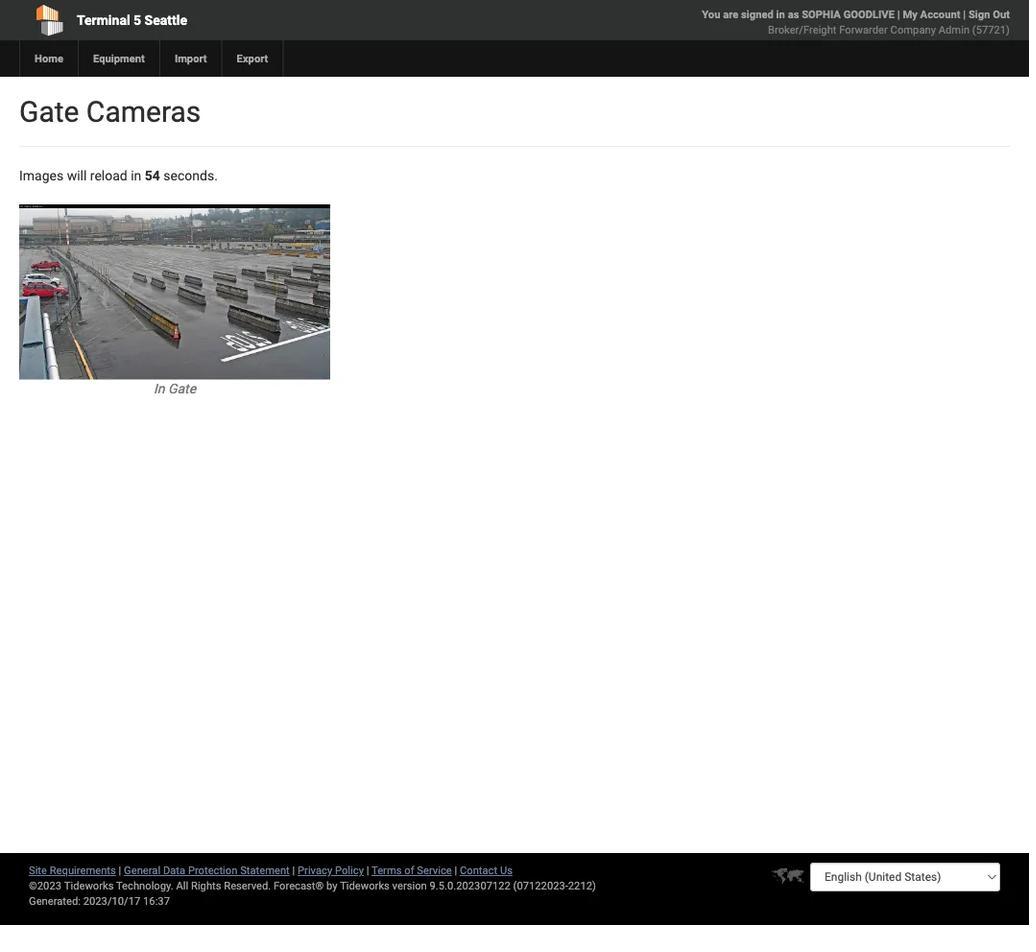 Task type: locate. For each thing, give the bounding box(es) containing it.
| up forecast®
[[292, 865, 295, 877]]

2212)
[[568, 880, 596, 892]]

0 vertical spatial gate
[[19, 95, 79, 129]]

cameras
[[86, 95, 201, 129]]

1 vertical spatial in
[[131, 168, 141, 183]]

seattle
[[145, 12, 187, 28]]

gate
[[19, 95, 79, 129], [168, 381, 196, 397]]

will
[[67, 168, 87, 183]]

generated:
[[29, 895, 81, 908]]

2023/10/17
[[83, 895, 140, 908]]

images will reload in 54 seconds.
[[19, 168, 218, 183]]

0 horizontal spatial in
[[131, 168, 141, 183]]

in left 54
[[131, 168, 141, 183]]

site requirements link
[[29, 865, 116, 877]]

home link
[[19, 40, 78, 77]]

equipment
[[93, 52, 145, 65]]

1 horizontal spatial in
[[776, 8, 785, 21]]

| left my
[[897, 8, 900, 21]]

you are signed in as sophia goodlive | my account | sign out broker/freight forwarder company admin (57721)
[[702, 8, 1010, 36]]

in left as
[[776, 8, 785, 21]]

out
[[993, 8, 1010, 21]]

you
[[702, 8, 720, 21]]

images
[[19, 168, 64, 183]]

privacy
[[298, 865, 332, 877]]

1 horizontal spatial gate
[[168, 381, 196, 397]]

1 vertical spatial gate
[[168, 381, 196, 397]]

seconds.
[[164, 168, 218, 183]]

| up tideworks
[[366, 865, 369, 877]]

sign out link
[[969, 8, 1010, 21]]

in gate image
[[19, 204, 330, 379]]

export
[[237, 52, 268, 65]]

gate down home
[[19, 95, 79, 129]]

export link
[[221, 40, 283, 77]]

in inside you are signed in as sophia goodlive | my account | sign out broker/freight forwarder company admin (57721)
[[776, 8, 785, 21]]

service
[[417, 865, 452, 877]]

site requirements | general data protection statement | privacy policy | terms of service | contact us ©2023 tideworks technology. all rights reserved. forecast® by tideworks version 9.5.0.202307122 (07122023-2212) generated: 2023/10/17 16:37
[[29, 865, 596, 908]]

0 horizontal spatial gate
[[19, 95, 79, 129]]

5
[[134, 12, 141, 28]]

site
[[29, 865, 47, 877]]

rights
[[191, 880, 221, 892]]

gate right "in"
[[168, 381, 196, 397]]

in gate
[[154, 381, 196, 397]]

by
[[326, 880, 338, 892]]

reserved.
[[224, 880, 271, 892]]

import
[[175, 52, 207, 65]]

tideworks
[[340, 880, 390, 892]]

protection
[[188, 865, 238, 877]]

admin
[[939, 24, 970, 36]]

in
[[776, 8, 785, 21], [131, 168, 141, 183]]

(57721)
[[972, 24, 1010, 36]]

in for signed
[[776, 8, 785, 21]]

technology.
[[116, 880, 173, 892]]

all
[[176, 880, 188, 892]]

data
[[163, 865, 185, 877]]

©2023 tideworks
[[29, 880, 114, 892]]

account
[[920, 8, 961, 21]]

reload
[[90, 168, 127, 183]]

of
[[404, 865, 414, 877]]

goodlive
[[844, 8, 895, 21]]

0 vertical spatial in
[[776, 8, 785, 21]]

|
[[897, 8, 900, 21], [963, 8, 966, 21], [119, 865, 121, 877], [292, 865, 295, 877], [366, 865, 369, 877], [455, 865, 457, 877]]

contact us link
[[460, 865, 513, 877]]



Task type: describe. For each thing, give the bounding box(es) containing it.
general
[[124, 865, 160, 877]]

equipment link
[[78, 40, 159, 77]]

import link
[[159, 40, 221, 77]]

terminal 5 seattle
[[77, 12, 187, 28]]

forwarder
[[839, 24, 888, 36]]

my account link
[[903, 8, 961, 21]]

us
[[500, 865, 513, 877]]

in for reload
[[131, 168, 141, 183]]

terminal 5 seattle link
[[19, 0, 415, 40]]

contact
[[460, 865, 497, 877]]

statement
[[240, 865, 290, 877]]

my
[[903, 8, 918, 21]]

broker/freight
[[768, 24, 837, 36]]

home
[[35, 52, 63, 65]]

policy
[[335, 865, 364, 877]]

as
[[788, 8, 799, 21]]

are
[[723, 8, 739, 21]]

| left the sign
[[963, 8, 966, 21]]

signed
[[741, 8, 774, 21]]

sophia
[[802, 8, 841, 21]]

in
[[154, 381, 165, 397]]

9.5.0.202307122
[[430, 880, 511, 892]]

privacy policy link
[[298, 865, 364, 877]]

terms
[[372, 865, 402, 877]]

16:37
[[143, 895, 170, 908]]

forecast®
[[274, 880, 324, 892]]

terms of service link
[[372, 865, 452, 877]]

requirements
[[50, 865, 116, 877]]

| up "9.5.0.202307122" at the bottom of the page
[[455, 865, 457, 877]]

version
[[392, 880, 427, 892]]

54
[[145, 168, 160, 183]]

sign
[[969, 8, 990, 21]]

terminal
[[77, 12, 130, 28]]

company
[[891, 24, 936, 36]]

general data protection statement link
[[124, 865, 290, 877]]

| left general on the left bottom of the page
[[119, 865, 121, 877]]

(07122023-
[[513, 880, 568, 892]]

gate cameras
[[19, 95, 201, 129]]



Task type: vqa. For each thing, say whether or not it's contained in the screenshot.
the leftmost Roadability
no



